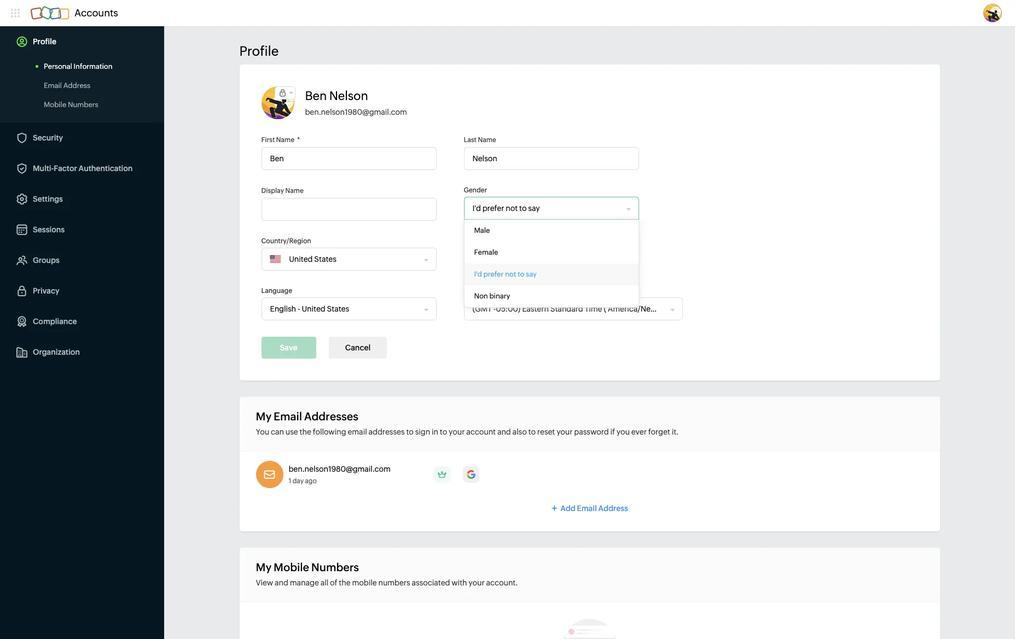 Task type: locate. For each thing, give the bounding box(es) containing it.
mobile inside my mobile numbers view and manage all of the mobile numbers associated with your account.
[[274, 561, 309, 574]]

name right last
[[478, 136, 496, 144]]

groups
[[33, 256, 60, 265]]

1 vertical spatial address
[[598, 505, 628, 513]]

compliance
[[33, 317, 77, 326]]

and left also
[[497, 428, 511, 437]]

it.
[[672, 428, 679, 437]]

1 horizontal spatial your
[[469, 579, 485, 588]]

1 horizontal spatial email
[[274, 410, 302, 423]]

0 vertical spatial my
[[256, 410, 272, 423]]

your right reset
[[557, 428, 573, 437]]

account
[[466, 428, 496, 437]]

*
[[297, 136, 300, 144]]

0 horizontal spatial your
[[449, 428, 465, 437]]

multi-
[[33, 164, 54, 173]]

to left the say
[[518, 270, 524, 279]]

and right "view" in the bottom of the page
[[275, 579, 288, 588]]

addresses
[[304, 410, 358, 423]]

ben.nelson1980@gmail.com down nelson
[[305, 108, 407, 117]]

last name
[[464, 136, 496, 144]]

view
[[256, 579, 273, 588]]

numbers inside my mobile numbers view and manage all of the mobile numbers associated with your account.
[[311, 561, 359, 574]]

0 horizontal spatial address
[[63, 82, 90, 90]]

0 vertical spatial mobile
[[44, 101, 66, 109]]

my inside 'my email addresses you can use the following email addresses to sign in to your account and also to reset your password if you ever forget it.'
[[256, 410, 272, 423]]

0 vertical spatial the
[[300, 428, 311, 437]]

2 horizontal spatial your
[[557, 428, 573, 437]]

ben.nelson1980@gmail.com
[[305, 108, 407, 117], [289, 465, 391, 474]]

1 vertical spatial mobile
[[274, 561, 309, 574]]

0 horizontal spatial email
[[44, 82, 62, 90]]

address down 'personal information'
[[63, 82, 90, 90]]

display name
[[261, 187, 304, 195]]

to left sign
[[406, 428, 414, 437]]

profile up personal
[[33, 37, 56, 46]]

i'd prefer not to say
[[474, 270, 537, 279]]

email for my
[[274, 410, 302, 423]]

mobile
[[44, 101, 66, 109], [274, 561, 309, 574]]

1 vertical spatial the
[[339, 579, 351, 588]]

the right use
[[300, 428, 311, 437]]

the inside 'my email addresses you can use the following email addresses to sign in to your account and also to reset your password if you ever forget it.'
[[300, 428, 311, 437]]

cancel
[[345, 344, 371, 352]]

address right add
[[598, 505, 628, 513]]

can
[[271, 428, 284, 437]]

ago
[[305, 478, 317, 485]]

0 vertical spatial numbers
[[68, 101, 98, 109]]

forget
[[648, 428, 670, 437]]

factor
[[54, 164, 77, 173]]

mobile up 'manage'
[[274, 561, 309, 574]]

your inside my mobile numbers view and manage all of the mobile numbers associated with your account.
[[469, 579, 485, 588]]

add email address
[[560, 505, 628, 513]]

male
[[474, 227, 490, 235]]

zone
[[480, 287, 495, 295]]

1 vertical spatial my
[[256, 561, 272, 574]]

last
[[464, 136, 477, 144]]

my up "view" in the bottom of the page
[[256, 561, 272, 574]]

you
[[617, 428, 630, 437]]

1 vertical spatial email
[[274, 410, 302, 423]]

1 horizontal spatial address
[[598, 505, 628, 513]]

numbers up of
[[311, 561, 359, 574]]

email
[[348, 428, 367, 437]]

None text field
[[261, 147, 436, 170], [261, 198, 436, 221], [261, 147, 436, 170], [261, 198, 436, 221]]

0 vertical spatial address
[[63, 82, 90, 90]]

non
[[474, 292, 488, 300]]

email
[[44, 82, 62, 90], [274, 410, 302, 423], [577, 505, 597, 513]]

1 horizontal spatial mobile
[[274, 561, 309, 574]]

my
[[256, 410, 272, 423], [256, 561, 272, 574]]

0 vertical spatial email
[[44, 82, 62, 90]]

2 horizontal spatial email
[[577, 505, 597, 513]]

display
[[261, 187, 284, 195]]

your
[[449, 428, 465, 437], [557, 428, 573, 437], [469, 579, 485, 588]]

primary image
[[434, 467, 450, 483]]

save button
[[261, 337, 316, 359]]

my up the "you"
[[256, 410, 272, 423]]

email right add
[[577, 505, 597, 513]]

email up use
[[274, 410, 302, 423]]

1 vertical spatial and
[[275, 579, 288, 588]]

my for my email addresses
[[256, 410, 272, 423]]

0 horizontal spatial the
[[300, 428, 311, 437]]

name left *
[[276, 136, 294, 144]]

1 horizontal spatial the
[[339, 579, 351, 588]]

the
[[300, 428, 311, 437], [339, 579, 351, 588]]

and
[[497, 428, 511, 437], [275, 579, 288, 588]]

1 my from the top
[[256, 410, 272, 423]]

country/region
[[261, 237, 311, 245]]

my inside my mobile numbers view and manage all of the mobile numbers associated with your account.
[[256, 561, 272, 574]]

0 horizontal spatial numbers
[[68, 101, 98, 109]]

state
[[464, 237, 480, 245]]

email down personal
[[44, 82, 62, 90]]

numbers
[[68, 101, 98, 109], [311, 561, 359, 574]]

email inside 'my email addresses you can use the following email addresses to sign in to your account and also to reset your password if you ever forget it.'
[[274, 410, 302, 423]]

0 horizontal spatial and
[[275, 579, 288, 588]]

mobile numbers
[[44, 101, 98, 109]]

your right in
[[449, 428, 465, 437]]

name
[[276, 136, 294, 144], [478, 136, 496, 144], [285, 187, 304, 195]]

to right also
[[528, 428, 536, 437]]

None field
[[464, 198, 627, 219], [281, 248, 420, 270], [464, 248, 627, 270], [262, 298, 424, 320], [464, 298, 671, 320], [464, 198, 627, 219], [281, 248, 420, 270], [464, 248, 627, 270], [262, 298, 424, 320], [464, 298, 671, 320]]

name right display at left top
[[285, 187, 304, 195]]

1 vertical spatial numbers
[[311, 561, 359, 574]]

mobile down email address
[[44, 101, 66, 109]]

my mobile numbers view and manage all of the mobile numbers associated with your account.
[[256, 561, 518, 588]]

None text field
[[464, 147, 639, 170]]

1 horizontal spatial numbers
[[311, 561, 359, 574]]

2 my from the top
[[256, 561, 272, 574]]

the right of
[[339, 579, 351, 588]]

binary
[[489, 292, 510, 300]]

authentication
[[79, 164, 133, 173]]

mprivacy image
[[275, 87, 290, 99]]

ben.nelson1980@gmail.com up ago
[[289, 465, 391, 474]]

mobile
[[352, 579, 377, 588]]

manage
[[290, 579, 319, 588]]

use
[[286, 428, 298, 437]]

0 vertical spatial ben.nelson1980@gmail.com
[[305, 108, 407, 117]]

address
[[63, 82, 90, 90], [598, 505, 628, 513]]

i'd
[[474, 270, 482, 279]]

profile
[[33, 37, 56, 46], [239, 44, 279, 59]]

0 vertical spatial and
[[497, 428, 511, 437]]

numbers down email address
[[68, 101, 98, 109]]

1 horizontal spatial and
[[497, 428, 511, 437]]

profile up mprivacy icon
[[239, 44, 279, 59]]

time zone
[[464, 287, 495, 295]]

not
[[505, 270, 516, 279]]

your right with
[[469, 579, 485, 588]]

2 vertical spatial email
[[577, 505, 597, 513]]

to
[[518, 270, 524, 279], [406, 428, 414, 437], [440, 428, 447, 437], [528, 428, 536, 437]]

name for last
[[478, 136, 496, 144]]



Task type: describe. For each thing, give the bounding box(es) containing it.
ever
[[631, 428, 647, 437]]

if
[[610, 428, 615, 437]]

accounts
[[74, 7, 118, 19]]

personal
[[44, 62, 72, 71]]

the inside my mobile numbers view and manage all of the mobile numbers associated with your account.
[[339, 579, 351, 588]]

non binary
[[474, 292, 510, 300]]

you
[[256, 428, 269, 437]]

account.
[[486, 579, 518, 588]]

ben nelson ben.nelson1980@gmail.com
[[305, 89, 407, 117]]

associated
[[412, 579, 450, 588]]

time
[[464, 287, 479, 295]]

first name *
[[261, 136, 300, 144]]

addresses
[[369, 428, 405, 437]]

ben.nelson1980@gmail.com 1 day ago
[[289, 465, 391, 485]]

following
[[313, 428, 346, 437]]

cancel button
[[329, 337, 387, 359]]

gender
[[464, 187, 487, 194]]

all
[[320, 579, 328, 588]]

1 vertical spatial ben.nelson1980@gmail.com
[[289, 465, 391, 474]]

name for first
[[276, 136, 294, 144]]

add
[[560, 505, 575, 513]]

information
[[74, 62, 112, 71]]

prefer
[[483, 270, 504, 279]]

nelson
[[329, 89, 368, 103]]

0 horizontal spatial mobile
[[44, 101, 66, 109]]

my email addresses you can use the following email addresses to sign in to your account and also to reset your password if you ever forget it.
[[256, 410, 679, 437]]

to right in
[[440, 428, 447, 437]]

and inside 'my email addresses you can use the following email addresses to sign in to your account and also to reset your password if you ever forget it.'
[[497, 428, 511, 437]]

language
[[261, 287, 292, 295]]

ben
[[305, 89, 327, 103]]

name for display
[[285, 187, 304, 195]]

in
[[432, 428, 438, 437]]

numbers
[[378, 579, 410, 588]]

and inside my mobile numbers view and manage all of the mobile numbers associated with your account.
[[275, 579, 288, 588]]

1 horizontal spatial profile
[[239, 44, 279, 59]]

female
[[474, 248, 498, 257]]

privacy
[[33, 287, 59, 295]]

personal information
[[44, 62, 112, 71]]

of
[[330, 579, 337, 588]]

password
[[574, 428, 609, 437]]

with
[[452, 579, 467, 588]]

day
[[293, 478, 304, 485]]

save
[[280, 344, 297, 352]]

sign
[[415, 428, 430, 437]]

also
[[512, 428, 527, 437]]

security
[[33, 134, 63, 142]]

0 horizontal spatial profile
[[33, 37, 56, 46]]

my for my mobile numbers
[[256, 561, 272, 574]]

settings
[[33, 195, 63, 204]]

organization
[[33, 348, 80, 357]]

sessions
[[33, 225, 65, 234]]

1
[[289, 478, 291, 485]]

say
[[526, 270, 537, 279]]

email address
[[44, 82, 90, 90]]

email for add
[[577, 505, 597, 513]]

first
[[261, 136, 275, 144]]

reset
[[537, 428, 555, 437]]

multi-factor authentication
[[33, 164, 133, 173]]



Task type: vqa. For each thing, say whether or not it's contained in the screenshot.
Privacy
yes



